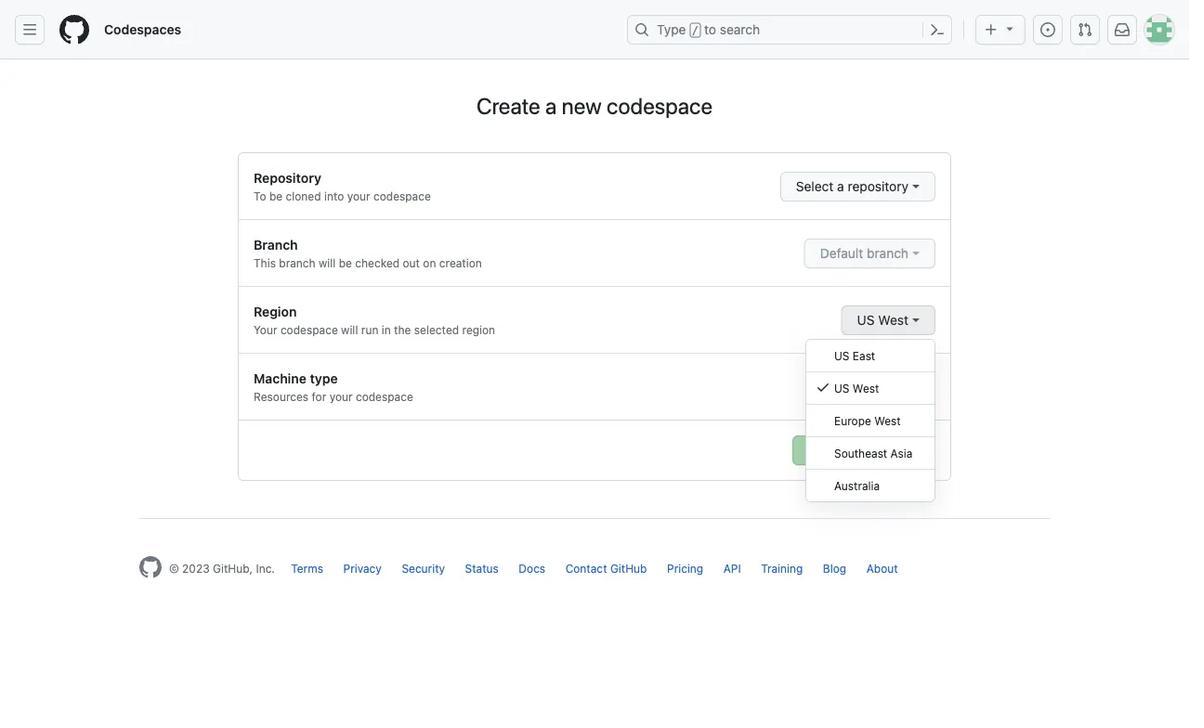 Task type: vqa. For each thing, say whether or not it's contained in the screenshot.
menu
no



Task type: locate. For each thing, give the bounding box(es) containing it.
region
[[254, 304, 297, 319]]

us west up the east
[[858, 313, 909, 328]]

your inside repository to be cloned into your codespace
[[347, 190, 371, 203]]

0 vertical spatial create
[[477, 93, 541, 119]]

will left run
[[341, 323, 358, 337]]

create down europe
[[809, 443, 850, 458]]

2 vertical spatial us
[[835, 382, 850, 395]]

0 horizontal spatial be
[[269, 190, 283, 203]]

codespace inside repository to be cloned into your codespace
[[374, 190, 431, 203]]

a
[[546, 93, 557, 119], [838, 179, 845, 194]]

1 vertical spatial us west
[[835, 382, 880, 395]]

0 vertical spatial us
[[858, 313, 875, 328]]

will
[[319, 257, 336, 270], [341, 323, 358, 337]]

west
[[879, 313, 909, 328], [853, 382, 880, 395], [875, 415, 901, 428]]

branch inside default branch button
[[867, 246, 909, 261]]

us inside "radio item"
[[835, 382, 850, 395]]

0 vertical spatial a
[[546, 93, 557, 119]]

your
[[254, 323, 278, 337]]

the
[[394, 323, 411, 337]]

type
[[310, 371, 338, 386]]

new
[[562, 93, 602, 119]]

0 horizontal spatial branch
[[279, 257, 316, 270]]

about
[[867, 562, 899, 575]]

us left the east
[[835, 350, 850, 363]]

a right select
[[838, 179, 845, 194]]

will for region
[[341, 323, 358, 337]]

be inside branch this branch will be checked out on creation
[[339, 257, 352, 270]]

us
[[858, 313, 875, 328], [835, 350, 850, 363], [835, 382, 850, 395]]

branch right 'default'
[[867, 246, 909, 261]]

0 vertical spatial be
[[269, 190, 283, 203]]

create inside create codespace button
[[809, 443, 850, 458]]

us up the east
[[858, 313, 875, 328]]

about link
[[867, 562, 899, 575]]

us right check icon
[[835, 382, 850, 395]]

creation
[[439, 257, 482, 270]]

be inside repository to be cloned into your codespace
[[269, 190, 283, 203]]

1 vertical spatial will
[[341, 323, 358, 337]]

1 horizontal spatial branch
[[867, 246, 909, 261]]

1 vertical spatial be
[[339, 257, 352, 270]]

your right into
[[347, 190, 371, 203]]

default branch button
[[805, 239, 936, 269]]

0 horizontal spatial create
[[477, 93, 541, 119]]

0 vertical spatial will
[[319, 257, 336, 270]]

command palette image
[[930, 22, 945, 37]]

0 vertical spatial us west
[[858, 313, 909, 328]]

us inside popup button
[[858, 313, 875, 328]]

1 horizontal spatial create
[[809, 443, 850, 458]]

create for create a new codespace
[[477, 93, 541, 119]]

us east
[[835, 350, 876, 363]]

0 horizontal spatial a
[[546, 93, 557, 119]]

your
[[347, 190, 371, 203], [330, 390, 353, 403]]

for
[[312, 390, 327, 403]]

terms link
[[291, 562, 324, 575]]

1 vertical spatial west
[[853, 382, 880, 395]]

us west down us east
[[835, 382, 880, 395]]

to
[[705, 22, 717, 37]]

search
[[720, 22, 761, 37]]

issue opened image
[[1041, 22, 1056, 37]]

©
[[169, 562, 179, 575]]

your right for
[[330, 390, 353, 403]]

be left checked
[[339, 257, 352, 270]]

australia
[[835, 480, 880, 493]]

a left new on the top of page
[[546, 93, 557, 119]]

codespace
[[607, 93, 713, 119], [374, 190, 431, 203], [281, 323, 338, 337], [356, 390, 413, 403], [853, 443, 920, 458]]

east
[[853, 350, 876, 363]]

pricing
[[667, 562, 704, 575]]

us west inside "radio item"
[[835, 382, 880, 395]]

codespaces link
[[97, 15, 189, 45]]

select
[[796, 179, 834, 194]]

1 vertical spatial create
[[809, 443, 850, 458]]

a for create
[[546, 93, 557, 119]]

us west radio item
[[807, 373, 935, 405]]

west up none
[[879, 313, 909, 328]]

branch
[[254, 237, 298, 252]]

1 horizontal spatial a
[[838, 179, 845, 194]]

training link
[[761, 562, 803, 575]]

a for select
[[838, 179, 845, 194]]

1 vertical spatial a
[[838, 179, 845, 194]]

branch
[[867, 246, 909, 261], [279, 257, 316, 270]]

will inside region your codespace will run in the selected region
[[341, 323, 358, 337]]

none
[[873, 376, 909, 391]]

create for create codespace
[[809, 443, 850, 458]]

1 horizontal spatial will
[[341, 323, 358, 337]]

west up europe west
[[853, 382, 880, 395]]

branch down the branch
[[279, 257, 316, 270]]

status link
[[465, 562, 499, 575]]

machine
[[254, 371, 307, 386]]

2023
[[182, 562, 210, 575]]

region
[[462, 323, 496, 337]]

0 vertical spatial west
[[879, 313, 909, 328]]

1 horizontal spatial be
[[339, 257, 352, 270]]

be right to
[[269, 190, 283, 203]]

a inside popup button
[[838, 179, 845, 194]]

blog link
[[823, 562, 847, 575]]

codespace inside machine type resources for your codespace
[[356, 390, 413, 403]]

will left checked
[[319, 257, 336, 270]]

will inside branch this branch will be checked out on creation
[[319, 257, 336, 270]]

create codespace
[[809, 443, 920, 458]]

checked
[[355, 257, 400, 270]]

api
[[724, 562, 741, 575]]

branch this branch will be checked out on creation
[[254, 237, 482, 270]]

select a repository button
[[781, 172, 936, 202]]

machine type resources for your codespace
[[254, 371, 413, 403]]

inc.
[[256, 562, 275, 575]]

be
[[269, 190, 283, 203], [339, 257, 352, 270]]

0 vertical spatial your
[[347, 190, 371, 203]]

us west
[[858, 313, 909, 328], [835, 382, 880, 395]]

2 vertical spatial west
[[875, 415, 901, 428]]

run
[[361, 323, 379, 337]]

api link
[[724, 562, 741, 575]]

europe
[[835, 415, 872, 428]]

create
[[477, 93, 541, 119], [809, 443, 850, 458]]

pricing link
[[667, 562, 704, 575]]

homepage image
[[139, 557, 162, 579]]

us west inside popup button
[[858, 313, 909, 328]]

west right europe
[[875, 415, 901, 428]]

codespaces
[[104, 22, 181, 37]]

asia
[[891, 447, 913, 460]]

0 horizontal spatial will
[[319, 257, 336, 270]]

create a new codespace
[[477, 93, 713, 119]]

1 vertical spatial your
[[330, 390, 353, 403]]

create left new on the top of page
[[477, 93, 541, 119]]



Task type: describe. For each thing, give the bounding box(es) containing it.
check image
[[816, 380, 831, 395]]

resources
[[254, 390, 309, 403]]

select a repository
[[796, 179, 909, 194]]

southeast asia
[[835, 447, 913, 460]]

privacy link
[[344, 562, 382, 575]]

will for branch
[[319, 257, 336, 270]]

© 2023 github, inc.
[[169, 562, 275, 575]]

west inside "radio item"
[[853, 382, 880, 395]]

create codespace button
[[793, 436, 936, 466]]

codespace inside region your codespace will run in the selected region
[[281, 323, 338, 337]]

type
[[657, 22, 687, 37]]

git pull request image
[[1078, 22, 1093, 37]]

repository to be cloned into your codespace
[[254, 170, 431, 203]]

security
[[402, 562, 445, 575]]

repository
[[848, 179, 909, 194]]

github
[[611, 562, 647, 575]]

selected
[[414, 323, 459, 337]]

in
[[382, 323, 391, 337]]

status
[[465, 562, 499, 575]]

this
[[254, 257, 276, 270]]

contact
[[566, 562, 608, 575]]

docs link
[[519, 562, 546, 575]]

to
[[254, 190, 266, 203]]

privacy
[[344, 562, 382, 575]]

training
[[761, 562, 803, 575]]

repository
[[254, 170, 322, 185]]

cloned
[[286, 190, 321, 203]]

none button
[[861, 369, 936, 399]]

your inside machine type resources for your codespace
[[330, 390, 353, 403]]

us west button
[[842, 306, 936, 336]]

contact github
[[566, 562, 647, 575]]

region your codespace will run in the selected region
[[254, 304, 496, 337]]

west inside popup button
[[879, 313, 909, 328]]

homepage image
[[59, 15, 89, 45]]

terms
[[291, 562, 324, 575]]

/
[[692, 24, 699, 37]]

triangle down image
[[1003, 21, 1018, 36]]

notifications image
[[1115, 22, 1130, 37]]

1 vertical spatial us
[[835, 350, 850, 363]]

security link
[[402, 562, 445, 575]]

plus image
[[984, 22, 999, 37]]

github,
[[213, 562, 253, 575]]

default
[[821, 246, 864, 261]]

branch inside branch this branch will be checked out on creation
[[279, 257, 316, 270]]

on
[[423, 257, 436, 270]]

europe west
[[835, 415, 901, 428]]

into
[[324, 190, 344, 203]]

contact github link
[[566, 562, 647, 575]]

southeast
[[835, 447, 888, 460]]

blog
[[823, 562, 847, 575]]

out
[[403, 257, 420, 270]]

default branch
[[821, 246, 909, 261]]

codespace inside button
[[853, 443, 920, 458]]

type / to search
[[657, 22, 761, 37]]

docs
[[519, 562, 546, 575]]



